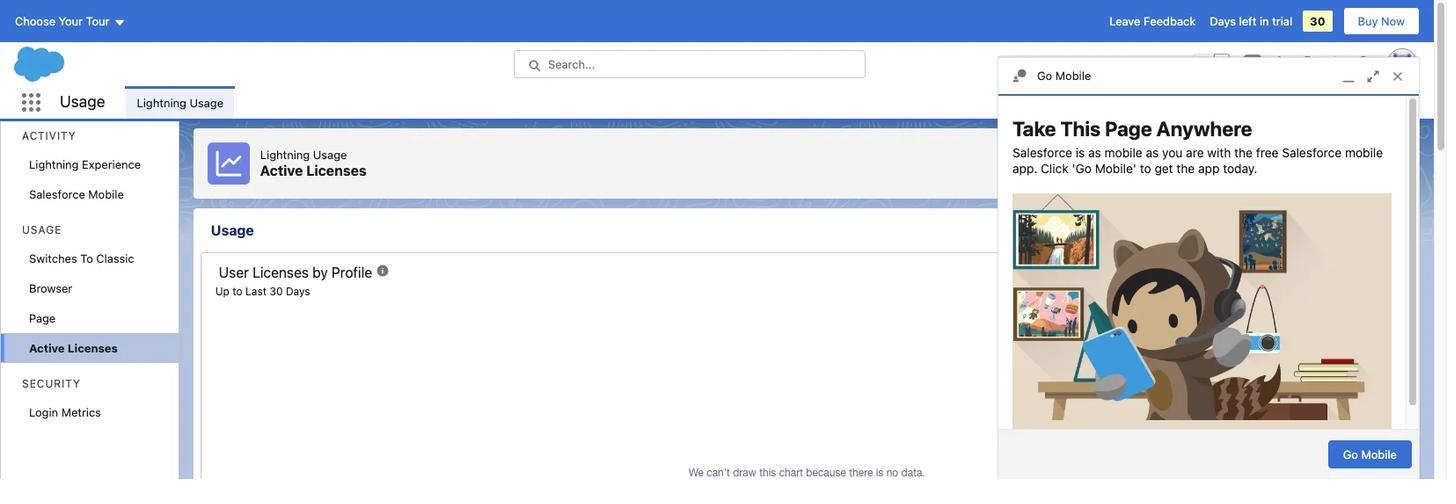 Task type: locate. For each thing, give the bounding box(es) containing it.
30
[[1311, 14, 1326, 28], [270, 285, 283, 298]]

salesforce down lightning experience
[[29, 187, 85, 202]]

1 horizontal spatial 30
[[1311, 14, 1326, 28]]

lightning for lightning usage
[[137, 96, 187, 110]]

the up today.
[[1235, 146, 1253, 160]]

anywhere
[[1157, 117, 1253, 140]]

go mobile
[[1038, 69, 1092, 83], [1344, 448, 1398, 462]]

as
[[1089, 146, 1102, 160], [1146, 146, 1159, 160]]

go mobile link
[[999, 58, 1420, 96], [1329, 441, 1413, 469]]

choose
[[15, 14, 56, 28]]

usage inside the lightning usage active licenses
[[313, 148, 347, 162]]

mobile'
[[1096, 161, 1137, 176]]

lightning right lightning usage logo on the left top of page
[[260, 148, 310, 162]]

0 horizontal spatial page
[[29, 312, 56, 326]]

2 mobile from the left
[[1346, 146, 1384, 160]]

are
[[1187, 146, 1205, 160]]

active right lightning usage logo on the left top of page
[[260, 163, 303, 179]]

lightning usage logo image
[[208, 143, 250, 185]]

0 horizontal spatial mobile
[[1105, 146, 1143, 160]]

mobile
[[1056, 69, 1092, 83], [88, 187, 124, 202], [1362, 448, 1398, 462]]

1 vertical spatial to
[[233, 285, 243, 298]]

2 vertical spatial licenses
[[68, 342, 118, 356]]

feedback
[[1144, 14, 1196, 28]]

lightning inside list
[[137, 96, 187, 110]]

1 horizontal spatial active
[[260, 163, 303, 179]]

2 horizontal spatial lightning
[[260, 148, 310, 162]]

0 horizontal spatial days
[[286, 285, 310, 298]]

experience
[[82, 158, 141, 172]]

with
[[1208, 146, 1232, 160]]

switches
[[29, 252, 77, 266]]

30 right trial
[[1311, 14, 1326, 28]]

you
[[1163, 146, 1183, 160]]

lightning inside the lightning usage active licenses
[[260, 148, 310, 162]]

buy now button
[[1344, 7, 1421, 35]]

2 vertical spatial mobile
[[1362, 448, 1398, 462]]

lightning usage list
[[126, 86, 1435, 119]]

activity
[[22, 129, 76, 143]]

choose your tour
[[15, 14, 110, 28]]

lightning usage
[[137, 96, 224, 110]]

0 vertical spatial go
[[1038, 69, 1053, 83]]

1 horizontal spatial as
[[1146, 146, 1159, 160]]

1 horizontal spatial to
[[1140, 161, 1152, 176]]

take
[[1013, 117, 1057, 140]]

1 horizontal spatial mobile
[[1056, 69, 1092, 83]]

page inside take this page anywhere salesforce is as mobile as you are with the free salesforce mobile app. click 'go mobile' to get the app today.
[[1106, 117, 1153, 140]]

0 vertical spatial go mobile link
[[999, 58, 1420, 96]]

0 vertical spatial mobile
[[1056, 69, 1092, 83]]

lightning
[[137, 96, 187, 110], [260, 148, 310, 162], [29, 158, 79, 172]]

page up mobile'
[[1106, 117, 1153, 140]]

0 horizontal spatial mobile
[[88, 187, 124, 202]]

last
[[246, 285, 267, 298]]

free
[[1257, 146, 1279, 160]]

salesforce right free
[[1283, 146, 1342, 160]]

the
[[1235, 146, 1253, 160], [1177, 161, 1196, 176]]

the down are
[[1177, 161, 1196, 176]]

1 vertical spatial page
[[29, 312, 56, 326]]

tour
[[86, 14, 110, 28]]

salesforce
[[1013, 146, 1073, 160], [1283, 146, 1342, 160], [29, 187, 85, 202]]

buy now
[[1359, 14, 1406, 28]]

in
[[1260, 14, 1270, 28]]

1 horizontal spatial page
[[1106, 117, 1153, 140]]

0 vertical spatial active
[[260, 163, 303, 179]]

1 vertical spatial go mobile link
[[1329, 441, 1413, 469]]

active up security
[[29, 342, 65, 356]]

0 horizontal spatial go mobile
[[1038, 69, 1092, 83]]

salesforce mobile
[[29, 187, 124, 202]]

usage
[[60, 93, 105, 111], [190, 96, 224, 110], [313, 148, 347, 162], [211, 223, 254, 239], [22, 224, 62, 237]]

0 horizontal spatial active
[[29, 342, 65, 356]]

1 as from the left
[[1089, 146, 1102, 160]]

0 vertical spatial page
[[1106, 117, 1153, 140]]

to right up at the left
[[233, 285, 243, 298]]

lightning usage active licenses
[[260, 148, 367, 179]]

days
[[1210, 14, 1237, 28], [286, 285, 310, 298]]

1 horizontal spatial lightning
[[137, 96, 187, 110]]

as right is
[[1089, 146, 1102, 160]]

lightning up experience
[[137, 96, 187, 110]]

to
[[80, 252, 93, 266]]

1 horizontal spatial go
[[1344, 448, 1359, 462]]

as up get
[[1146, 146, 1159, 160]]

choose your tour button
[[14, 7, 126, 35]]

up
[[215, 285, 230, 298]]

now
[[1382, 14, 1406, 28]]

click
[[1041, 161, 1069, 176]]

licenses for user licenses by profile
[[253, 265, 309, 281]]

0 vertical spatial licenses
[[306, 163, 367, 179]]

licenses inside the lightning usage active licenses
[[306, 163, 367, 179]]

is
[[1076, 146, 1086, 160]]

0 horizontal spatial go
[[1038, 69, 1053, 83]]

30 right last
[[270, 285, 283, 298]]

1 horizontal spatial salesforce
[[1013, 146, 1073, 160]]

page down browser
[[29, 312, 56, 326]]

get
[[1155, 161, 1174, 176]]

1 vertical spatial active
[[29, 342, 65, 356]]

1 vertical spatial licenses
[[253, 265, 309, 281]]

to left get
[[1140, 161, 1152, 176]]

0 horizontal spatial lightning
[[29, 158, 79, 172]]

licenses
[[306, 163, 367, 179], [253, 265, 309, 281], [68, 342, 118, 356]]

1 vertical spatial days
[[286, 285, 310, 298]]

0 horizontal spatial as
[[1089, 146, 1102, 160]]

lightning down activity
[[29, 158, 79, 172]]

switches to classic
[[29, 252, 134, 266]]

days down the 'user licenses by profile'
[[286, 285, 310, 298]]

user
[[219, 265, 249, 281]]

go
[[1038, 69, 1053, 83], [1344, 448, 1359, 462]]

days left left
[[1210, 14, 1237, 28]]

1 horizontal spatial days
[[1210, 14, 1237, 28]]

1 vertical spatial 30
[[270, 285, 283, 298]]

page
[[1106, 117, 1153, 140], [29, 312, 56, 326]]

mobile
[[1105, 146, 1143, 160], [1346, 146, 1384, 160]]

to
[[1140, 161, 1152, 176], [233, 285, 243, 298]]

salesforce up click
[[1013, 146, 1073, 160]]

1 mobile from the left
[[1105, 146, 1143, 160]]

1 vertical spatial go mobile
[[1344, 448, 1398, 462]]

1 horizontal spatial mobile
[[1346, 146, 1384, 160]]

search...
[[548, 57, 595, 71]]

active
[[260, 163, 303, 179], [29, 342, 65, 356]]

app.
[[1013, 161, 1038, 176]]

0 vertical spatial to
[[1140, 161, 1152, 176]]

group
[[1194, 54, 1231, 75]]



Task type: describe. For each thing, give the bounding box(es) containing it.
user licenses by profile
[[219, 265, 372, 281]]

left
[[1240, 14, 1257, 28]]

search... button
[[514, 50, 866, 78]]

0 vertical spatial go mobile
[[1038, 69, 1092, 83]]

0 vertical spatial days
[[1210, 14, 1237, 28]]

usage inside list
[[190, 96, 224, 110]]

1 vertical spatial go
[[1344, 448, 1359, 462]]

0 horizontal spatial to
[[233, 285, 243, 298]]

go mobile dialog
[[998, 57, 1421, 480]]

your
[[59, 14, 83, 28]]

lightning experience
[[29, 158, 141, 172]]

leave
[[1110, 14, 1141, 28]]

buy
[[1359, 14, 1379, 28]]

by
[[313, 265, 328, 281]]

profile
[[332, 265, 372, 281]]

1 horizontal spatial go mobile
[[1344, 448, 1398, 462]]

take this page anywhere salesforce is as mobile as you are with the free salesforce mobile app. click 'go mobile' to get the app today.
[[1013, 117, 1384, 176]]

0 horizontal spatial 30
[[270, 285, 283, 298]]

classic
[[96, 252, 134, 266]]

trial
[[1273, 14, 1293, 28]]

licenses for active licenses
[[68, 342, 118, 356]]

1 horizontal spatial the
[[1235, 146, 1253, 160]]

metrics
[[61, 406, 101, 420]]

0 vertical spatial 30
[[1311, 14, 1326, 28]]

leave feedback
[[1110, 14, 1196, 28]]

0 horizontal spatial the
[[1177, 161, 1196, 176]]

login
[[29, 406, 58, 420]]

browser
[[29, 282, 72, 296]]

lightning usage link
[[126, 86, 234, 119]]

0 horizontal spatial salesforce
[[29, 187, 85, 202]]

days left in trial
[[1210, 14, 1293, 28]]

up to last 30 days
[[215, 285, 310, 298]]

active inside the lightning usage active licenses
[[260, 163, 303, 179]]

lightning for lightning experience
[[29, 158, 79, 172]]

today.
[[1224, 161, 1258, 176]]

2 as from the left
[[1146, 146, 1159, 160]]

1 vertical spatial mobile
[[88, 187, 124, 202]]

'go
[[1073, 161, 1092, 176]]

leave feedback link
[[1110, 14, 1196, 28]]

2 horizontal spatial mobile
[[1362, 448, 1398, 462]]

login metrics
[[29, 406, 101, 420]]

this
[[1061, 117, 1101, 140]]

2 horizontal spatial salesforce
[[1283, 146, 1342, 160]]

lightning for lightning usage active licenses
[[260, 148, 310, 162]]

security
[[22, 378, 81, 391]]

active licenses
[[29, 342, 118, 356]]

to inside take this page anywhere salesforce is as mobile as you are with the free salesforce mobile app. click 'go mobile' to get the app today.
[[1140, 161, 1152, 176]]

app
[[1199, 161, 1220, 176]]



Task type: vqa. For each thing, say whether or not it's contained in the screenshot.
'contacts.'
no



